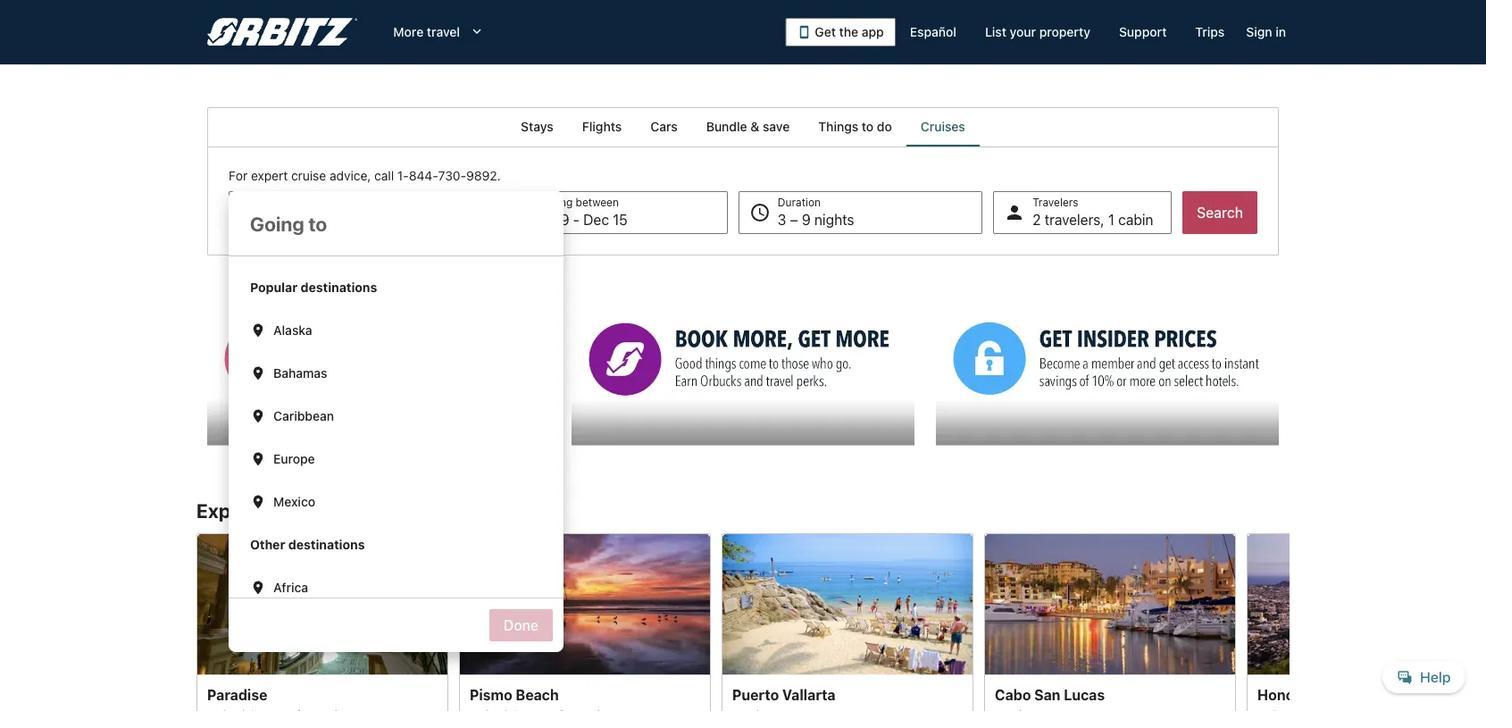 Task type: vqa. For each thing, say whether or not it's contained in the screenshot.
2 travelers, 1 room
no



Task type: locate. For each thing, give the bounding box(es) containing it.
small image
[[250, 323, 266, 339], [250, 365, 266, 382], [250, 408, 266, 424], [250, 494, 266, 510], [250, 580, 266, 596]]

nights
[[815, 211, 855, 228]]

trending
[[344, 499, 422, 522]]

other
[[250, 537, 285, 552]]

2 vertical spatial destinations
[[288, 537, 365, 552]]

flights
[[582, 119, 622, 134]]

destinations
[[301, 280, 377, 295], [426, 499, 540, 522], [288, 537, 365, 552]]

small image for alaska
[[250, 323, 266, 339]]

5 small image from the top
[[250, 580, 266, 596]]

stays link
[[507, 107, 568, 147]]

san
[[1035, 686, 1061, 703]]

opens in a new window image
[[571, 299, 587, 315]]

get
[[815, 25, 836, 39]]

small image for mexico
[[250, 494, 266, 510]]

small image left africa
[[250, 580, 266, 596]]

cars link
[[636, 107, 692, 147]]

call
[[374, 168, 394, 183]]

other destinations
[[250, 537, 365, 552]]

small image up small icon
[[250, 408, 266, 424]]

1-
[[398, 168, 409, 183]]

in right sign
[[1276, 25, 1287, 39]]

2 small image from the top
[[250, 365, 266, 382]]

trips link
[[1182, 16, 1239, 48]]

get the app
[[815, 25, 884, 39]]

1 horizontal spatial in
[[1276, 25, 1287, 39]]

get the app link
[[786, 18, 896, 46]]

nov 29 - dec 15 button
[[484, 191, 728, 234]]

pismo beach featuring a sunset, views and tropical scenes image
[[459, 533, 711, 675]]

1 small image from the top
[[250, 323, 266, 339]]

makiki - lower punchbowl - tantalus showing landscape views, a sunset and a city image
[[1247, 533, 1487, 675]]

1 vertical spatial destinations
[[426, 499, 540, 522]]

show previous card image
[[186, 623, 207, 644]]

small image left 'bahamas'
[[250, 365, 266, 382]]

0 horizontal spatial in
[[323, 499, 340, 522]]

cruises
[[921, 119, 966, 134]]

travel
[[427, 25, 460, 39]]

cabo
[[995, 686, 1031, 703]]

9892.
[[466, 168, 501, 183]]

844-
[[409, 168, 438, 183]]

explore stays in trending destinations
[[197, 499, 540, 522]]

more travel button
[[379, 16, 499, 48]]

paradise
[[207, 686, 267, 703]]

stays
[[521, 119, 554, 134]]

nov
[[523, 211, 549, 228]]

&
[[751, 119, 760, 134]]

–
[[790, 211, 798, 228]]

3 small image from the top
[[250, 408, 266, 424]]

0 vertical spatial destinations
[[301, 280, 377, 295]]

app
[[862, 25, 884, 39]]

in
[[1276, 25, 1287, 39], [323, 499, 340, 522]]

for
[[229, 168, 248, 183]]

your
[[1010, 25, 1036, 39]]

Going to text field
[[229, 191, 564, 256]]

trips
[[1196, 25, 1225, 39]]

small image for africa
[[250, 580, 266, 596]]

things to do
[[819, 119, 892, 134]]

in right stays
[[323, 499, 340, 522]]

dec
[[584, 211, 609, 228]]

small image for bahamas
[[250, 365, 266, 382]]

sign in button
[[1239, 16, 1294, 48]]

4 small image from the top
[[250, 494, 266, 510]]

alaska
[[273, 323, 312, 338]]

cruise
[[291, 168, 326, 183]]

africa
[[273, 580, 308, 595]]

more
[[393, 25, 424, 39]]

1 vertical spatial in
[[323, 499, 340, 522]]

tab list
[[207, 107, 1279, 147]]

9
[[802, 211, 811, 228]]

tab list containing stays
[[207, 107, 1279, 147]]

small image left alaska
[[250, 323, 266, 339]]

explore stays in trending destinations main content
[[0, 107, 1487, 711]]

small image left mexico
[[250, 494, 266, 510]]

things to do link
[[804, 107, 907, 147]]

lucas
[[1064, 686, 1105, 703]]

popular destinations
[[250, 280, 377, 295]]

bundle & save
[[706, 119, 790, 134]]

bundle
[[706, 119, 748, 134]]

puerto
[[733, 686, 779, 703]]

advice,
[[330, 168, 371, 183]]

destinations for popular destinations
[[301, 280, 377, 295]]

0 vertical spatial in
[[1276, 25, 1287, 39]]



Task type: describe. For each thing, give the bounding box(es) containing it.
puerto vallarta showing a beach, general coastal views and kayaking or canoeing image
[[722, 533, 974, 675]]

list your property
[[985, 25, 1091, 39]]

las vegas featuring interior views image
[[197, 533, 449, 675]]

small image
[[250, 451, 266, 467]]

tab list inside explore stays in trending destinations main content
[[207, 107, 1279, 147]]

-
[[573, 211, 580, 228]]

caribbean
[[273, 409, 334, 424]]

cars
[[651, 119, 678, 134]]

for expert cruise advice, call 1-844-730-9892.
[[229, 168, 501, 183]]

save
[[763, 119, 790, 134]]

support link
[[1105, 16, 1182, 48]]

destinations for other destinations
[[288, 537, 365, 552]]

download the app button image
[[797, 25, 812, 39]]

things
[[819, 119, 859, 134]]

29
[[552, 211, 570, 228]]

show next card image
[[1279, 623, 1301, 644]]

small image for caribbean
[[250, 408, 266, 424]]

marina cabo san lucas which includes a marina, a coastal town and night scenes image
[[985, 533, 1237, 675]]

opens in a new window image
[[206, 299, 222, 315]]

in inside dropdown button
[[1276, 25, 1287, 39]]

more travel
[[393, 25, 460, 39]]

property
[[1040, 25, 1091, 39]]

stays
[[270, 499, 319, 522]]

pismo
[[470, 686, 513, 703]]

to
[[862, 119, 874, 134]]

popular
[[250, 280, 298, 295]]

sign
[[1247, 25, 1273, 39]]

3 – 9 nights button
[[739, 191, 983, 234]]

flights link
[[568, 107, 636, 147]]

do
[[877, 119, 892, 134]]

list
[[985, 25, 1007, 39]]

cabo san lucas
[[995, 686, 1105, 703]]

15
[[613, 211, 628, 228]]

mexico
[[273, 495, 315, 509]]

explore
[[197, 499, 265, 522]]

orbitz logo image
[[207, 18, 358, 46]]

1
[[1109, 211, 1115, 228]]

2 travelers, 1 cabin button
[[994, 191, 1172, 234]]

puerto vallarta
[[733, 686, 836, 703]]

nov 29 - dec 15
[[523, 211, 628, 228]]

bahamas
[[273, 366, 328, 381]]

in inside main content
[[323, 499, 340, 522]]

bundle & save link
[[692, 107, 804, 147]]

sign in
[[1247, 25, 1287, 39]]

pismo beach
[[470, 686, 559, 703]]

730-
[[438, 168, 466, 183]]

cabin
[[1119, 211, 1154, 228]]

3
[[778, 211, 787, 228]]

europe
[[273, 452, 315, 466]]

3 – 9 nights
[[778, 211, 855, 228]]

search
[[1197, 204, 1244, 221]]

honolulu
[[1258, 686, 1320, 703]]

vallarta
[[783, 686, 836, 703]]

search button
[[1183, 191, 1258, 234]]

español
[[910, 25, 957, 39]]

cruises link
[[907, 107, 980, 147]]

español button
[[896, 16, 971, 48]]

support
[[1119, 25, 1167, 39]]

travelers,
[[1045, 211, 1105, 228]]

the
[[840, 25, 859, 39]]

list your property link
[[971, 16, 1105, 48]]

beach
[[516, 686, 559, 703]]

2 travelers, 1 cabin
[[1033, 211, 1154, 228]]

2
[[1033, 211, 1041, 228]]

expert
[[251, 168, 288, 183]]



